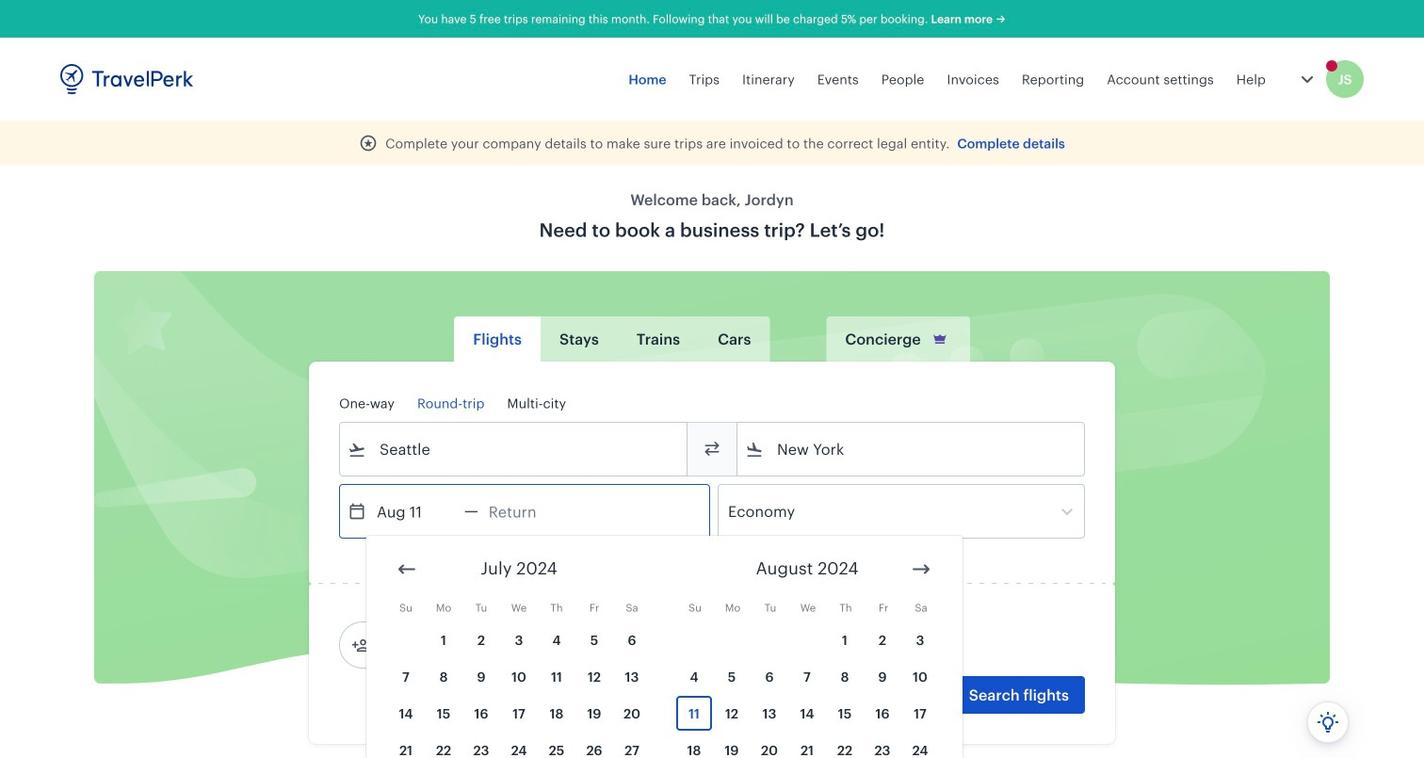 Task type: locate. For each thing, give the bounding box(es) containing it.
move forward to switch to the next month. image
[[910, 558, 933, 581]]

Add first traveler search field
[[370, 630, 566, 661]]



Task type: describe. For each thing, give the bounding box(es) containing it.
calendar application
[[367, 536, 1425, 759]]

Return text field
[[479, 485, 577, 538]]

From search field
[[367, 434, 662, 465]]

To search field
[[764, 434, 1060, 465]]

move backward to switch to the previous month. image
[[396, 558, 418, 581]]

Depart text field
[[367, 485, 465, 538]]



